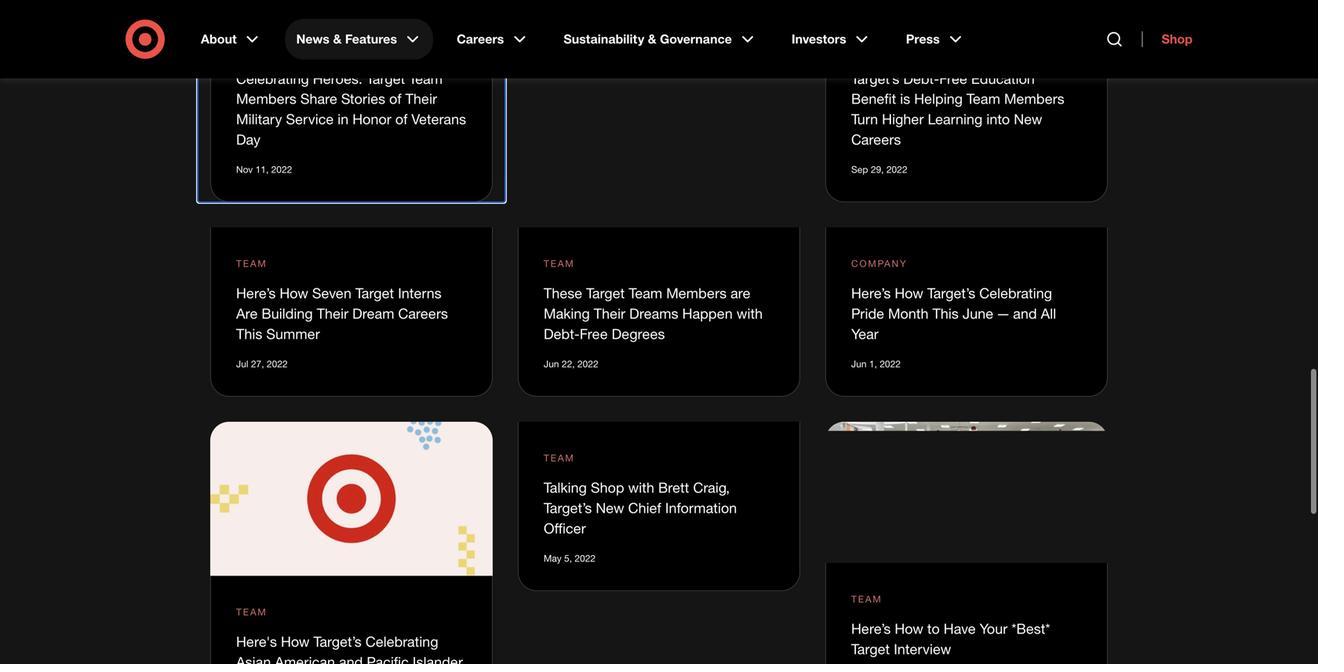 Task type: locate. For each thing, give the bounding box(es) containing it.
0 horizontal spatial jun
[[544, 358, 559, 370]]

2022 right 22,
[[578, 358, 598, 370]]

0 horizontal spatial this
[[236, 326, 262, 343]]

2022 right "11,"
[[271, 164, 292, 176]]

2022 right 29,
[[887, 164, 908, 176]]

1 horizontal spatial debt-
[[904, 70, 940, 87]]

1 vertical spatial careers
[[851, 131, 901, 148]]

seven
[[312, 285, 352, 302]]

1 vertical spatial debt-
[[544, 326, 580, 343]]

here's how target's celebrating asian american and pacific islande
[[236, 634, 463, 665]]

celebrating inside here's how target's celebrating asian american and pacific islande
[[366, 634, 438, 651]]

new
[[1014, 111, 1043, 128], [596, 500, 624, 517]]

2 horizontal spatial members
[[1004, 90, 1065, 107]]

how inside here's how to have your *best* target interview
[[895, 621, 924, 638]]

2022 for year
[[880, 358, 901, 370]]

members down 'education'
[[1004, 90, 1065, 107]]

new left chief
[[596, 500, 624, 517]]

building
[[262, 305, 313, 322]]

shop
[[1162, 31, 1193, 47], [591, 480, 624, 496]]

how up building
[[280, 285, 308, 302]]

0 horizontal spatial with
[[628, 480, 654, 496]]

talking shop with brett craig, target's new chief information officer
[[544, 480, 737, 537]]

team link for here's how to have your *best* target interview
[[851, 593, 883, 607]]

debt- inside target's debt-free education benefit is helping team members turn higher learning into new careers
[[904, 70, 940, 87]]

degrees
[[612, 326, 665, 343]]

officer
[[544, 520, 586, 537]]

press link
[[895, 19, 976, 60]]

celebrating for here's how target's celebrating asian american and pacific islande
[[366, 634, 438, 651]]

0 horizontal spatial and
[[339, 654, 363, 665]]

here's up are
[[236, 285, 276, 302]]

0 vertical spatial and
[[1013, 305, 1037, 322]]

0 horizontal spatial &
[[333, 31, 342, 47]]

is
[[900, 90, 911, 107]]

27,
[[251, 358, 264, 370]]

*best*
[[1012, 621, 1051, 638]]

2 & from the left
[[648, 31, 657, 47]]

here's left to
[[851, 621, 891, 638]]

this down are
[[236, 326, 262, 343]]

& inside "link"
[[648, 31, 657, 47]]

0 horizontal spatial their
[[317, 305, 349, 322]]

2022 right the 27,
[[267, 358, 288, 370]]

1 horizontal spatial this
[[933, 305, 959, 322]]

debt- inside these target team members are making their dreams happen with debt-free degrees
[[544, 326, 580, 343]]

about
[[201, 31, 237, 47]]

members up happen
[[666, 285, 727, 302]]

0 vertical spatial new
[[1014, 111, 1043, 128]]

happen
[[682, 305, 733, 322]]

2022 for learning
[[887, 164, 908, 176]]

features
[[345, 31, 397, 47]]

shop link
[[1142, 31, 1193, 47]]

debt-
[[904, 70, 940, 87], [544, 326, 580, 343]]

0 vertical spatial this
[[933, 305, 959, 322]]

how for building
[[280, 285, 308, 302]]

2022 for free
[[578, 358, 598, 370]]

here's
[[236, 285, 276, 302], [851, 285, 891, 302], [851, 621, 891, 638]]

2 jun from the left
[[851, 358, 867, 370]]

a group of people in a store image
[[826, 422, 1108, 564]]

how inside here's how target's celebrating asian american and pacific islande
[[281, 634, 310, 651]]

team for talking shop with brett craig, target's new chief information officer
[[544, 453, 575, 464]]

pride
[[851, 305, 884, 322]]

their up veterans
[[405, 90, 437, 107]]

and left pacific
[[339, 654, 363, 665]]

1 vertical spatial celebrating
[[980, 285, 1052, 302]]

& right news
[[333, 31, 342, 47]]

target inside here's how seven target interns are building their dream careers this summer
[[355, 285, 394, 302]]

members
[[236, 90, 297, 107], [1004, 90, 1065, 107], [666, 285, 727, 302]]

team for here's how seven target interns are building their dream careers this summer
[[236, 258, 267, 270]]

jun for these target team members are making their dreams happen with debt-free degrees
[[544, 358, 559, 370]]

of up honor
[[389, 90, 402, 107]]

5,
[[564, 553, 572, 565]]

turn
[[851, 111, 878, 128]]

interns
[[398, 285, 442, 302]]

0 horizontal spatial debt-
[[544, 326, 580, 343]]

1 horizontal spatial careers
[[457, 31, 504, 47]]

company
[[851, 258, 908, 270]]

and
[[1013, 305, 1037, 322], [339, 654, 363, 665]]

free
[[940, 70, 968, 87], [580, 326, 608, 343]]

news & features
[[296, 31, 397, 47]]

1 horizontal spatial free
[[940, 70, 968, 87]]

target up stories
[[367, 70, 405, 87]]

0 vertical spatial debt-
[[904, 70, 940, 87]]

1 vertical spatial new
[[596, 500, 624, 517]]

0 horizontal spatial celebrating
[[236, 70, 309, 87]]

here's for here's how seven target interns are building their dream careers this summer
[[236, 285, 276, 302]]

1 horizontal spatial shop
[[1162, 31, 1193, 47]]

2022
[[271, 164, 292, 176], [887, 164, 908, 176], [267, 358, 288, 370], [578, 358, 598, 370], [880, 358, 901, 370], [575, 553, 596, 565]]

1 vertical spatial with
[[628, 480, 654, 496]]

1 vertical spatial free
[[580, 326, 608, 343]]

how up interview
[[895, 621, 924, 638]]

team link for celebrating heroes: target team members share stories of their military service in honor of veterans day
[[236, 42, 267, 56]]

1 horizontal spatial new
[[1014, 111, 1043, 128]]

0 horizontal spatial shop
[[591, 480, 624, 496]]

team for celebrating heroes: target team members share stories of their military service in honor of veterans day
[[236, 43, 267, 55]]

logo image
[[210, 422, 493, 576]]

have
[[944, 621, 976, 638]]

here's inside here's how seven target interns are building their dream careers this summer
[[236, 285, 276, 302]]

2 horizontal spatial celebrating
[[980, 285, 1052, 302]]

target's
[[851, 70, 900, 87], [928, 285, 976, 302], [544, 500, 592, 517], [314, 634, 362, 651]]

29,
[[871, 164, 884, 176]]

debt- down making
[[544, 326, 580, 343]]

of right honor
[[395, 111, 408, 128]]

target's up june
[[928, 285, 976, 302]]

0 vertical spatial careers
[[457, 31, 504, 47]]

1 horizontal spatial their
[[405, 90, 437, 107]]

celebrating heroes: target team members share stories of their military service in honor of veterans day link
[[236, 70, 466, 148]]

free inside target's debt-free education benefit is helping team members turn higher learning into new careers
[[940, 70, 968, 87]]

2022 for in
[[271, 164, 292, 176]]

1 & from the left
[[333, 31, 342, 47]]

members up 'military'
[[236, 90, 297, 107]]

celebrating heroes: target team members share stories of their military service in honor of veterans day
[[236, 70, 466, 148]]

target left interview
[[851, 641, 890, 658]]

0 vertical spatial of
[[389, 90, 402, 107]]

&
[[333, 31, 342, 47], [648, 31, 657, 47]]

with
[[737, 305, 763, 322], [628, 480, 654, 496]]

0 vertical spatial shop
[[1162, 31, 1193, 47]]

1 vertical spatial and
[[339, 654, 363, 665]]

here's for here's how to have your *best* target interview
[[851, 621, 891, 638]]

how inside "here's how target's celebrating pride month this june — and all year"
[[895, 285, 924, 302]]

team link
[[236, 42, 267, 56], [851, 42, 883, 56], [236, 257, 267, 271], [544, 257, 575, 271], [544, 451, 575, 465], [851, 593, 883, 607], [236, 605, 267, 620]]

making
[[544, 305, 590, 322]]

may 5, 2022
[[544, 553, 596, 565]]

how up month
[[895, 285, 924, 302]]

this left june
[[933, 305, 959, 322]]

celebrating up —
[[980, 285, 1052, 302]]

2 vertical spatial careers
[[398, 305, 448, 322]]

day
[[236, 131, 261, 148]]

0 horizontal spatial new
[[596, 500, 624, 517]]

target's down the talking
[[544, 500, 592, 517]]

1 horizontal spatial members
[[666, 285, 727, 302]]

with up chief
[[628, 480, 654, 496]]

0 vertical spatial with
[[737, 305, 763, 322]]

1 horizontal spatial with
[[737, 305, 763, 322]]

brett
[[658, 480, 689, 496]]

1 jun from the left
[[544, 358, 559, 370]]

their
[[405, 90, 437, 107], [317, 305, 349, 322], [594, 305, 626, 322]]

& for governance
[[648, 31, 657, 47]]

news & features link
[[285, 19, 433, 60]]

here's inside "here's how target's celebrating pride month this june — and all year"
[[851, 285, 891, 302]]

1 vertical spatial shop
[[591, 480, 624, 496]]

information
[[665, 500, 737, 517]]

team inside celebrating heroes: target team members share stories of their military service in honor of veterans day
[[409, 70, 443, 87]]

with down are
[[737, 305, 763, 322]]

2 horizontal spatial their
[[594, 305, 626, 322]]

sep
[[851, 164, 868, 176]]

free inside these target team members are making their dreams happen with debt-free degrees
[[580, 326, 608, 343]]

22,
[[562, 358, 575, 370]]

2 vertical spatial celebrating
[[366, 634, 438, 651]]

pacific
[[367, 654, 409, 665]]

how up american
[[281, 634, 310, 651]]

target
[[367, 70, 405, 87], [355, 285, 394, 302], [586, 285, 625, 302], [851, 641, 890, 658]]

sep 29, 2022
[[851, 164, 908, 176]]

new right into at right top
[[1014, 111, 1043, 128]]

2 horizontal spatial careers
[[851, 131, 901, 148]]

0 horizontal spatial careers
[[398, 305, 448, 322]]

their down seven
[[317, 305, 349, 322]]

jun left 1,
[[851, 358, 867, 370]]

1 vertical spatial this
[[236, 326, 262, 343]]

free up helping
[[940, 70, 968, 87]]

target's up benefit
[[851, 70, 900, 87]]

1 horizontal spatial jun
[[851, 358, 867, 370]]

and right —
[[1013, 305, 1037, 322]]

free down making
[[580, 326, 608, 343]]

0 horizontal spatial members
[[236, 90, 297, 107]]

target right these
[[586, 285, 625, 302]]

jun
[[544, 358, 559, 370], [851, 358, 867, 370]]

careers
[[457, 31, 504, 47], [851, 131, 901, 148], [398, 305, 448, 322]]

0 vertical spatial celebrating
[[236, 70, 309, 87]]

here's how target's celebrating pride month this june — and all year
[[851, 285, 1057, 343]]

jun left 22,
[[544, 358, 559, 370]]

& left governance
[[648, 31, 657, 47]]

2022 right 1,
[[880, 358, 901, 370]]

sustainability
[[564, 31, 645, 47]]

share
[[300, 90, 337, 107]]

1 horizontal spatial and
[[1013, 305, 1037, 322]]

celebrating up pacific
[[366, 634, 438, 651]]

1 horizontal spatial celebrating
[[366, 634, 438, 651]]

of
[[389, 90, 402, 107], [395, 111, 408, 128]]

celebrating inside "here's how target's celebrating pride month this june — and all year"
[[980, 285, 1052, 302]]

here's inside here's how to have your *best* target interview
[[851, 621, 891, 638]]

team
[[236, 43, 267, 55], [851, 43, 883, 55], [409, 70, 443, 87], [967, 90, 1001, 107], [236, 258, 267, 270], [544, 258, 575, 270], [629, 285, 663, 302], [544, 453, 575, 464], [851, 594, 883, 606], [236, 607, 267, 618]]

june
[[963, 305, 994, 322]]

sustainability & governance
[[564, 31, 732, 47]]

celebrating up 'military'
[[236, 70, 309, 87]]

debt- up is at the top right
[[904, 70, 940, 87]]

celebrating for here's how target's celebrating pride month this june — and all year
[[980, 285, 1052, 302]]

2022 right 5,
[[575, 553, 596, 565]]

0 vertical spatial free
[[940, 70, 968, 87]]

team link for here's how target's celebrating asian american and pacific islande
[[236, 605, 267, 620]]

jul 27, 2022
[[236, 358, 288, 370]]

team link for target's debt-free education benefit is helping team members turn higher learning into new careers
[[851, 42, 883, 56]]

jun 1, 2022
[[851, 358, 901, 370]]

target inside celebrating heroes: target team members share stories of their military service in honor of veterans day
[[367, 70, 405, 87]]

0 horizontal spatial free
[[580, 326, 608, 343]]

members inside target's debt-free education benefit is helping team members turn higher learning into new careers
[[1004, 90, 1065, 107]]

1 horizontal spatial &
[[648, 31, 657, 47]]

here's for here's how target's celebrating pride month this june — and all year
[[851, 285, 891, 302]]

here's up pride
[[851, 285, 891, 302]]

target up the dream
[[355, 285, 394, 302]]

their up degrees
[[594, 305, 626, 322]]

careers inside target's debt-free education benefit is helping team members turn higher learning into new careers
[[851, 131, 901, 148]]

how inside here's how seven target interns are building their dream careers this summer
[[280, 285, 308, 302]]

target's up american
[[314, 634, 362, 651]]



Task type: describe. For each thing, give the bounding box(es) containing it.
jun for here's how target's celebrating pride month this june — and all year
[[851, 358, 867, 370]]

1 vertical spatial of
[[395, 111, 408, 128]]

stories
[[341, 90, 385, 107]]

are
[[236, 305, 258, 322]]

how for target
[[895, 621, 924, 638]]

how for and
[[281, 634, 310, 651]]

press
[[906, 31, 940, 47]]

jul
[[236, 358, 248, 370]]

news
[[296, 31, 330, 47]]

team for here's how to have your *best* target interview
[[851, 594, 883, 606]]

here's how target's celebrating asian american and pacific islande link
[[236, 634, 463, 665]]

year
[[851, 326, 879, 343]]

higher
[[882, 111, 924, 128]]

are
[[731, 285, 751, 302]]

members inside these target team members are making their dreams happen with debt-free degrees
[[666, 285, 727, 302]]

careers link
[[446, 19, 540, 60]]

their inside here's how seven target interns are building their dream careers this summer
[[317, 305, 349, 322]]

honor
[[353, 111, 391, 128]]

team link for these target team members are making their dreams happen with debt-free degrees
[[544, 257, 575, 271]]

new inside target's debt-free education benefit is helping team members turn higher learning into new careers
[[1014, 111, 1043, 128]]

celebrating inside celebrating heroes: target team members share stories of their military service in honor of veterans day
[[236, 70, 309, 87]]

these target team members are making their dreams happen with debt-free degrees
[[544, 285, 763, 343]]

new inside "talking shop with brett craig, target's new chief information officer"
[[596, 500, 624, 517]]

team for here's how target's celebrating asian american and pacific islande
[[236, 607, 267, 618]]

team for target's debt-free education benefit is helping team members turn higher learning into new careers
[[851, 43, 883, 55]]

company link
[[851, 257, 908, 271]]

talking
[[544, 480, 587, 496]]

with inside these target team members are making their dreams happen with debt-free degrees
[[737, 305, 763, 322]]

helping
[[914, 90, 963, 107]]

target's inside target's debt-free education benefit is helping team members turn higher learning into new careers
[[851, 70, 900, 87]]

2022 for summer
[[267, 358, 288, 370]]

here's how seven target interns are building their dream careers this summer
[[236, 285, 448, 343]]

may
[[544, 553, 562, 565]]

dream
[[352, 305, 394, 322]]

shop inside "talking shop with brett craig, target's new chief information officer"
[[591, 480, 624, 496]]

here's how seven target interns are building their dream careers this summer link
[[236, 285, 448, 343]]

how for this
[[895, 285, 924, 302]]

chief
[[628, 500, 661, 517]]

team inside target's debt-free education benefit is helping team members turn higher learning into new careers
[[967, 90, 1001, 107]]

here's
[[236, 634, 277, 651]]

learning
[[928, 111, 983, 128]]

interview
[[894, 641, 951, 658]]

target's debt-free education benefit is helping team members turn higher learning into new careers link
[[851, 70, 1065, 148]]

investors link
[[781, 19, 883, 60]]

here's how target's celebrating pride month this june — and all year link
[[851, 285, 1057, 343]]

talking shop with brett craig, target's new chief information officer link
[[544, 480, 737, 537]]

sustainability & governance link
[[553, 19, 768, 60]]

month
[[888, 305, 929, 322]]

team link for talking shop with brett craig, target's new chief information officer
[[544, 451, 575, 465]]

craig,
[[693, 480, 730, 496]]

1,
[[869, 358, 877, 370]]

dreams
[[630, 305, 679, 322]]

to
[[928, 621, 940, 638]]

heroes:
[[313, 70, 363, 87]]

about link
[[190, 19, 273, 60]]

veterans
[[412, 111, 466, 128]]

jun 22, 2022
[[544, 358, 598, 370]]

these target team members are making their dreams happen with debt-free degrees link
[[544, 285, 763, 343]]

target's inside "talking shop with brett craig, target's new chief information officer"
[[544, 500, 592, 517]]

careers inside here's how seven target interns are building their dream careers this summer
[[398, 305, 448, 322]]

& for features
[[333, 31, 342, 47]]

into
[[987, 111, 1010, 128]]

nov 11, 2022
[[236, 164, 292, 176]]

nov
[[236, 164, 253, 176]]

in
[[338, 111, 349, 128]]

here's how to have your *best* target interview
[[851, 621, 1051, 658]]

team link for here's how seven target interns are building their dream careers this summer
[[236, 257, 267, 271]]

military
[[236, 111, 282, 128]]

with inside "talking shop with brett craig, target's new chief information officer"
[[628, 480, 654, 496]]

benefit
[[851, 90, 896, 107]]

this inside here's how seven target interns are building their dream careers this summer
[[236, 326, 262, 343]]

these
[[544, 285, 582, 302]]

and inside "here's how target's celebrating pride month this june — and all year"
[[1013, 305, 1037, 322]]

investors
[[792, 31, 847, 47]]

all
[[1041, 305, 1057, 322]]

american
[[275, 654, 335, 665]]

—
[[998, 305, 1009, 322]]

team inside these target team members are making their dreams happen with debt-free degrees
[[629, 285, 663, 302]]

summer
[[266, 326, 320, 343]]

team for these target team members are making their dreams happen with debt-free degrees
[[544, 258, 575, 270]]

careers inside 'link'
[[457, 31, 504, 47]]

target's inside here's how target's celebrating asian american and pacific islande
[[314, 634, 362, 651]]

education
[[971, 70, 1035, 87]]

here's how to have your *best* target interview link
[[851, 621, 1051, 658]]

11,
[[256, 164, 269, 176]]

target inside here's how to have your *best* target interview
[[851, 641, 890, 658]]

asian
[[236, 654, 271, 665]]

members inside celebrating heroes: target team members share stories of their military service in honor of veterans day
[[236, 90, 297, 107]]

your
[[980, 621, 1008, 638]]

governance
[[660, 31, 732, 47]]

their inside celebrating heroes: target team members share stories of their military service in honor of veterans day
[[405, 90, 437, 107]]

target's inside "here's how target's celebrating pride month this june — and all year"
[[928, 285, 976, 302]]

target inside these target team members are making their dreams happen with debt-free degrees
[[586, 285, 625, 302]]

shop inside 'link'
[[1162, 31, 1193, 47]]

their inside these target team members are making their dreams happen with debt-free degrees
[[594, 305, 626, 322]]

target's debt-free education benefit is helping team members turn higher learning into new careers
[[851, 70, 1065, 148]]

this inside "here's how target's celebrating pride month this june — and all year"
[[933, 305, 959, 322]]

and inside here's how target's celebrating asian american and pacific islande
[[339, 654, 363, 665]]

service
[[286, 111, 334, 128]]



Task type: vqa. For each thing, say whether or not it's contained in the screenshot.


